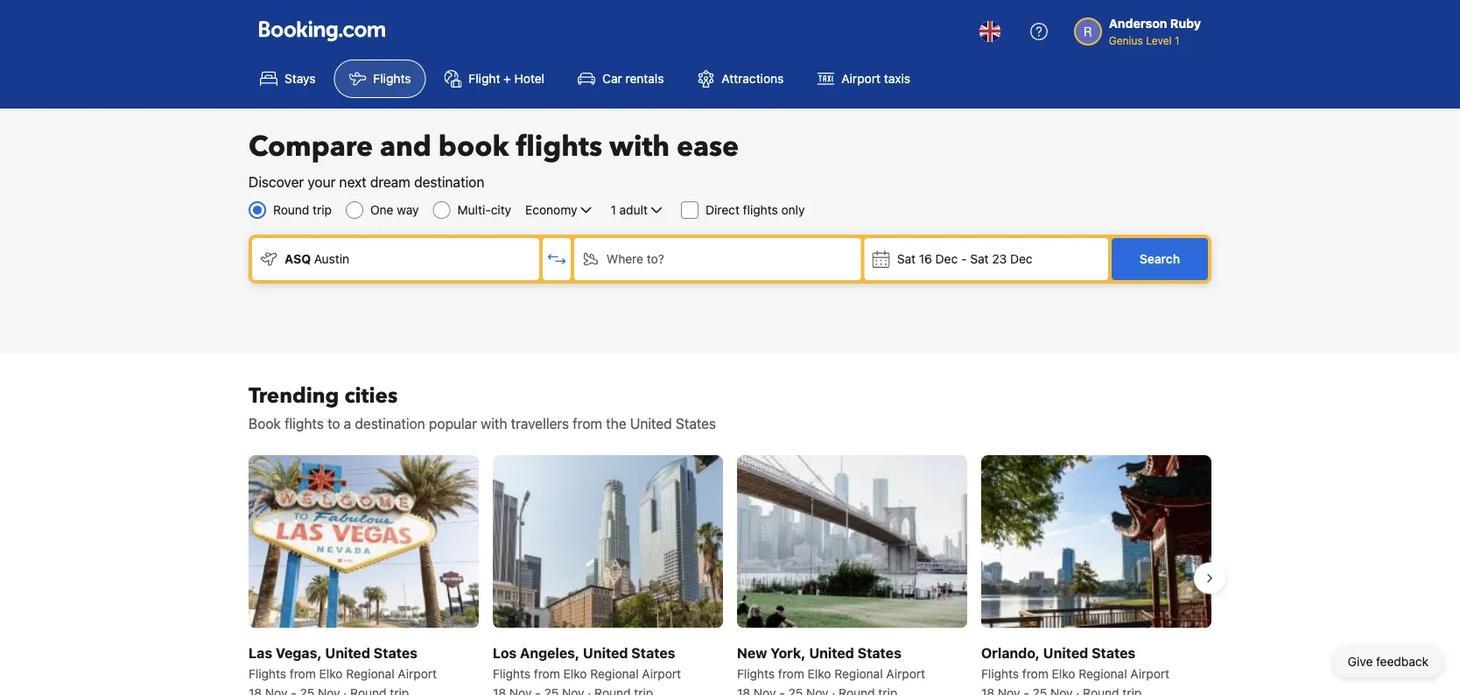 Task type: vqa. For each thing, say whether or not it's contained in the screenshot.
the
yes



Task type: describe. For each thing, give the bounding box(es) containing it.
discover
[[249, 174, 304, 190]]

city
[[491, 203, 511, 217]]

airport for las vegas, united states
[[398, 666, 437, 681]]

states for new york, united states
[[858, 644, 902, 661]]

flights for new york, united states
[[737, 666, 775, 681]]

ruby
[[1171, 16, 1201, 31]]

los angeles, united states image
[[493, 455, 723, 628]]

flight + hotel
[[469, 71, 545, 86]]

flights for las vegas, united states
[[249, 666, 286, 681]]

las vegas, united states flights from elko regional airport
[[249, 644, 437, 681]]

round trip
[[273, 203, 332, 217]]

angeles,
[[520, 644, 580, 661]]

airport taxis link
[[802, 60, 926, 98]]

united inside orlando, united states flights from elko regional airport
[[1044, 644, 1089, 661]]

with inside 'compare and book flights with ease discover your next dream destination'
[[609, 128, 670, 166]]

united inside trending cities book flights to a destination popular with travellers from the united states
[[630, 415, 672, 432]]

elko for york,
[[808, 666, 831, 681]]

asq austin
[[285, 252, 349, 266]]

los angeles, united states flights from elko regional airport
[[493, 644, 681, 681]]

york,
[[771, 644, 806, 661]]

airport taxis
[[842, 71, 911, 86]]

to?
[[647, 252, 664, 266]]

stays link
[[245, 60, 331, 98]]

travellers
[[511, 415, 569, 432]]

-
[[961, 252, 967, 266]]

region containing las vegas, united states
[[235, 448, 1226, 695]]

orlando, united states flights from elko regional airport
[[982, 644, 1170, 681]]

destination inside 'compare and book flights with ease discover your next dream destination'
[[414, 174, 485, 190]]

ease
[[677, 128, 739, 166]]

flights inside orlando, united states flights from elko regional airport
[[982, 666, 1019, 681]]

trip
[[313, 203, 332, 217]]

regional for vegas,
[[346, 666, 395, 681]]

cities
[[344, 381, 398, 410]]

flights for cities
[[285, 415, 324, 432]]

car
[[603, 71, 622, 86]]

16
[[919, 252, 932, 266]]

flight
[[469, 71, 500, 86]]

flights for los angeles, united states
[[493, 666, 531, 681]]

adult
[[620, 203, 648, 217]]

states for las vegas, united states
[[374, 644, 418, 661]]

only
[[782, 203, 805, 217]]

flights for and
[[516, 128, 602, 166]]

23
[[992, 252, 1007, 266]]

flights up and
[[373, 71, 411, 86]]

united for las vegas, united states
[[325, 644, 370, 661]]

las vegas, united states image
[[249, 455, 479, 628]]

a
[[344, 415, 351, 432]]

round
[[273, 203, 309, 217]]

your
[[308, 174, 336, 190]]

popular
[[429, 415, 477, 432]]

multi-city
[[458, 203, 511, 217]]

anderson ruby genius level 1
[[1109, 16, 1201, 46]]

new york, united states image
[[737, 455, 968, 628]]

regional inside orlando, united states flights from elko regional airport
[[1079, 666, 1128, 681]]

and
[[380, 128, 432, 166]]

from for las vegas, united states
[[290, 666, 316, 681]]

genius
[[1109, 34, 1143, 46]]

airport for new york, united states
[[887, 666, 926, 681]]



Task type: locate. For each thing, give the bounding box(es) containing it.
dream
[[370, 174, 411, 190]]

states inside "los angeles, united states flights from elko regional airport"
[[632, 644, 676, 661]]

flights inside trending cities book flights to a destination popular with travellers from the united states
[[285, 415, 324, 432]]

destination
[[414, 174, 485, 190], [355, 415, 425, 432]]

1 horizontal spatial dec
[[1011, 252, 1033, 266]]

united right angeles,
[[583, 644, 628, 661]]

from inside orlando, united states flights from elko regional airport
[[1023, 666, 1049, 681]]

multi-
[[458, 203, 491, 217]]

elko inside orlando, united states flights from elko regional airport
[[1052, 666, 1076, 681]]

united right orlando,
[[1044, 644, 1089, 661]]

direct
[[706, 203, 740, 217]]

from down orlando,
[[1023, 666, 1049, 681]]

with right popular
[[481, 415, 507, 432]]

regional inside las vegas, united states flights from elko regional airport
[[346, 666, 395, 681]]

0 horizontal spatial flights
[[285, 415, 324, 432]]

0 horizontal spatial 1
[[611, 203, 616, 217]]

trending
[[249, 381, 339, 410]]

orlando,
[[982, 644, 1040, 661]]

united right the
[[630, 415, 672, 432]]

from down york,
[[778, 666, 805, 681]]

elko inside las vegas, united states flights from elko regional airport
[[319, 666, 343, 681]]

new york, united states flights from elko regional airport
[[737, 644, 926, 681]]

0 vertical spatial with
[[609, 128, 670, 166]]

anderson
[[1109, 16, 1168, 31]]

airport inside orlando, united states flights from elko regional airport
[[1131, 666, 1170, 681]]

united inside new york, united states flights from elko regional airport
[[809, 644, 854, 661]]

elko for vegas,
[[319, 666, 343, 681]]

0 horizontal spatial with
[[481, 415, 507, 432]]

dec
[[936, 252, 958, 266], [1011, 252, 1033, 266]]

destination down cities
[[355, 415, 425, 432]]

airport inside new york, united states flights from elko regional airport
[[887, 666, 926, 681]]

states inside orlando, united states flights from elko regional airport
[[1092, 644, 1136, 661]]

economy
[[526, 203, 577, 217]]

from down vegas,
[[290, 666, 316, 681]]

1 regional from the left
[[346, 666, 395, 681]]

airport inside las vegas, united states flights from elko regional airport
[[398, 666, 437, 681]]

give feedback
[[1348, 655, 1429, 669]]

attractions
[[722, 71, 784, 86]]

search button
[[1112, 238, 1208, 280]]

1 inside anderson ruby genius level 1
[[1175, 34, 1180, 46]]

regional
[[346, 666, 395, 681], [590, 666, 639, 681], [835, 666, 883, 681], [1079, 666, 1128, 681]]

the
[[606, 415, 627, 432]]

to
[[328, 415, 340, 432]]

3 elko from the left
[[808, 666, 831, 681]]

next
[[339, 174, 367, 190]]

1 vertical spatial flights
[[743, 203, 778, 217]]

flights down orlando,
[[982, 666, 1019, 681]]

flights inside "los angeles, united states flights from elko regional airport"
[[493, 666, 531, 681]]

flights down los
[[493, 666, 531, 681]]

give
[[1348, 655, 1373, 669]]

0 vertical spatial flights
[[516, 128, 602, 166]]

1 vertical spatial 1
[[611, 203, 616, 217]]

asq
[[285, 252, 311, 266]]

2 sat from the left
[[970, 252, 989, 266]]

united right york,
[[809, 644, 854, 661]]

sat
[[897, 252, 916, 266], [970, 252, 989, 266]]

from for new york, united states
[[778, 666, 805, 681]]

1 inside dropdown button
[[611, 203, 616, 217]]

1 vertical spatial with
[[481, 415, 507, 432]]

hotel
[[515, 71, 545, 86]]

united right vegas,
[[325, 644, 370, 661]]

elko inside "los angeles, united states flights from elko regional airport"
[[564, 666, 587, 681]]

region
[[235, 448, 1226, 695]]

flights inside new york, united states flights from elko regional airport
[[737, 666, 775, 681]]

flight + hotel link
[[429, 60, 560, 98]]

flights left "only"
[[743, 203, 778, 217]]

with
[[609, 128, 670, 166], [481, 415, 507, 432]]

las
[[249, 644, 272, 661]]

flights down new
[[737, 666, 775, 681]]

flights
[[373, 71, 411, 86], [249, 666, 286, 681], [493, 666, 531, 681], [737, 666, 775, 681], [982, 666, 1019, 681]]

with inside trending cities book flights to a destination popular with travellers from the united states
[[481, 415, 507, 432]]

flights down 'las'
[[249, 666, 286, 681]]

orlando, united states image
[[982, 455, 1212, 628]]

from inside new york, united states flights from elko regional airport
[[778, 666, 805, 681]]

from inside "los angeles, united states flights from elko regional airport"
[[534, 666, 560, 681]]

attractions link
[[682, 60, 799, 98]]

dec right 23
[[1011, 252, 1033, 266]]

2 dec from the left
[[1011, 252, 1033, 266]]

0 vertical spatial 1
[[1175, 34, 1180, 46]]

los
[[493, 644, 517, 661]]

1 elko from the left
[[319, 666, 343, 681]]

one
[[370, 203, 394, 217]]

3 regional from the left
[[835, 666, 883, 681]]

vegas,
[[276, 644, 322, 661]]

1 dec from the left
[[936, 252, 958, 266]]

from
[[573, 415, 602, 432], [290, 666, 316, 681], [534, 666, 560, 681], [778, 666, 805, 681], [1023, 666, 1049, 681]]

flights inside 'compare and book flights with ease discover your next dream destination'
[[516, 128, 602, 166]]

where to?
[[607, 252, 664, 266]]

from inside las vegas, united states flights from elko regional airport
[[290, 666, 316, 681]]

flights inside las vegas, united states flights from elko regional airport
[[249, 666, 286, 681]]

regional inside "los angeles, united states flights from elko regional airport"
[[590, 666, 639, 681]]

elko inside new york, united states flights from elko regional airport
[[808, 666, 831, 681]]

level
[[1146, 34, 1172, 46]]

2 horizontal spatial flights
[[743, 203, 778, 217]]

0 horizontal spatial dec
[[936, 252, 958, 266]]

airport for los angeles, united states
[[642, 666, 681, 681]]

states inside new york, united states flights from elko regional airport
[[858, 644, 902, 661]]

2 regional from the left
[[590, 666, 639, 681]]

trending cities book flights to a destination popular with travellers from the united states
[[249, 381, 716, 432]]

with up 1 adult dropdown button
[[609, 128, 670, 166]]

from down angeles,
[[534, 666, 560, 681]]

feedback
[[1377, 655, 1429, 669]]

states for los angeles, united states
[[632, 644, 676, 661]]

compare
[[249, 128, 373, 166]]

1 horizontal spatial sat
[[970, 252, 989, 266]]

1 horizontal spatial flights
[[516, 128, 602, 166]]

rentals
[[626, 71, 664, 86]]

1 adult
[[611, 203, 648, 217]]

states
[[676, 415, 716, 432], [374, 644, 418, 661], [632, 644, 676, 661], [858, 644, 902, 661], [1092, 644, 1136, 661]]

4 elko from the left
[[1052, 666, 1076, 681]]

airport inside "los angeles, united states flights from elko regional airport"
[[642, 666, 681, 681]]

regional for york,
[[835, 666, 883, 681]]

car rentals link
[[563, 60, 679, 98]]

0 horizontal spatial sat
[[897, 252, 916, 266]]

airport
[[842, 71, 881, 86], [398, 666, 437, 681], [642, 666, 681, 681], [887, 666, 926, 681], [1131, 666, 1170, 681]]

where to? button
[[574, 238, 861, 280]]

1 left "adult"
[[611, 203, 616, 217]]

sat 16 dec - sat 23 dec
[[897, 252, 1033, 266]]

united inside las vegas, united states flights from elko regional airport
[[325, 644, 370, 661]]

elko for angeles,
[[564, 666, 587, 681]]

1 adult button
[[609, 200, 667, 221]]

1 right level
[[1175, 34, 1180, 46]]

where
[[607, 252, 644, 266]]

stays
[[285, 71, 316, 86]]

sat 16 dec - sat 23 dec button
[[865, 238, 1109, 280]]

way
[[397, 203, 419, 217]]

1 horizontal spatial with
[[609, 128, 670, 166]]

elko
[[319, 666, 343, 681], [564, 666, 587, 681], [808, 666, 831, 681], [1052, 666, 1076, 681]]

+
[[504, 71, 511, 86]]

sat right -
[[970, 252, 989, 266]]

from inside trending cities book flights to a destination popular with travellers from the united states
[[573, 415, 602, 432]]

destination inside trending cities book flights to a destination popular with travellers from the united states
[[355, 415, 425, 432]]

booking.com logo image
[[259, 21, 385, 42], [259, 21, 385, 42]]

from for los angeles, united states
[[534, 666, 560, 681]]

give feedback button
[[1334, 646, 1443, 678]]

austin
[[314, 252, 349, 266]]

taxis
[[884, 71, 911, 86]]

united
[[630, 415, 672, 432], [325, 644, 370, 661], [583, 644, 628, 661], [809, 644, 854, 661], [1044, 644, 1089, 661]]

one way
[[370, 203, 419, 217]]

united for los angeles, united states
[[583, 644, 628, 661]]

united inside "los angeles, united states flights from elko regional airport"
[[583, 644, 628, 661]]

flights up economy
[[516, 128, 602, 166]]

states inside las vegas, united states flights from elko regional airport
[[374, 644, 418, 661]]

flights link
[[334, 60, 426, 98]]

1
[[1175, 34, 1180, 46], [611, 203, 616, 217]]

2 vertical spatial flights
[[285, 415, 324, 432]]

book
[[439, 128, 509, 166]]

2 elko from the left
[[564, 666, 587, 681]]

destination up multi-
[[414, 174, 485, 190]]

compare and book flights with ease discover your next dream destination
[[249, 128, 739, 190]]

flights left to on the left bottom of page
[[285, 415, 324, 432]]

regional inside new york, united states flights from elko regional airport
[[835, 666, 883, 681]]

sat left 16
[[897, 252, 916, 266]]

book
[[249, 415, 281, 432]]

from left the
[[573, 415, 602, 432]]

search
[[1140, 252, 1180, 266]]

states inside trending cities book flights to a destination popular with travellers from the united states
[[676, 415, 716, 432]]

1 sat from the left
[[897, 252, 916, 266]]

new
[[737, 644, 767, 661]]

regional for angeles,
[[590, 666, 639, 681]]

0 vertical spatial destination
[[414, 174, 485, 190]]

1 vertical spatial destination
[[355, 415, 425, 432]]

dec left -
[[936, 252, 958, 266]]

united for new york, united states
[[809, 644, 854, 661]]

car rentals
[[603, 71, 664, 86]]

flights
[[516, 128, 602, 166], [743, 203, 778, 217], [285, 415, 324, 432]]

1 horizontal spatial 1
[[1175, 34, 1180, 46]]

direct flights only
[[706, 203, 805, 217]]

4 regional from the left
[[1079, 666, 1128, 681]]



